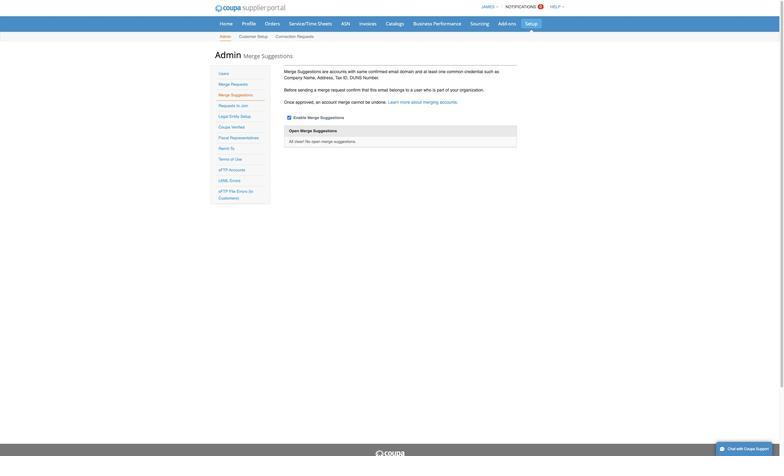 Task type: locate. For each thing, give the bounding box(es) containing it.
setup right customer
[[258, 34, 268, 39]]

1 vertical spatial coupa supplier portal image
[[375, 451, 405, 457]]

sftp accounts link
[[219, 168, 245, 173]]

with
[[348, 69, 356, 74], [737, 448, 744, 452]]

coupa up the fiscal
[[219, 125, 230, 130]]

merge up the company at the left top of the page
[[284, 69, 296, 74]]

an
[[316, 100, 321, 105]]

terms of use
[[219, 157, 242, 162]]

merge down customer setup link at the top of page
[[244, 52, 260, 60]]

about
[[411, 100, 422, 105]]

email left domain
[[389, 69, 399, 74]]

cxml errors
[[219, 179, 241, 183]]

0 vertical spatial email
[[389, 69, 399, 74]]

0 horizontal spatial email
[[378, 88, 389, 93]]

sftp up cxml
[[219, 168, 228, 173]]

once
[[284, 100, 295, 105]]

1 horizontal spatial of
[[446, 88, 449, 93]]

customer setup link
[[239, 33, 268, 41]]

0 vertical spatial merge
[[318, 88, 330, 93]]

merge suggestions link
[[219, 93, 253, 97]]

1 vertical spatial requests
[[231, 82, 248, 87]]

setup link
[[522, 19, 542, 28]]

accounts
[[330, 69, 347, 74]]

1 horizontal spatial a
[[411, 88, 413, 93]]

coupa left support
[[745, 448, 756, 452]]

of right part
[[446, 88, 449, 93]]

0 vertical spatial coupa
[[219, 125, 230, 130]]

that
[[362, 88, 369, 93]]

requests down service/time
[[297, 34, 314, 39]]

suggestions down the account
[[321, 116, 344, 120]]

sftp inside 'sftp file errors (to customers)'
[[219, 189, 228, 194]]

a right sending on the left of the page
[[314, 88, 317, 93]]

0 horizontal spatial with
[[348, 69, 356, 74]]

invoices
[[360, 21, 377, 27]]

duns
[[350, 75, 362, 80]]

0 vertical spatial coupa supplier portal image
[[211, 1, 290, 16]]

errors left (to
[[237, 189, 248, 194]]

chat
[[728, 448, 736, 452]]

users link
[[219, 71, 229, 76]]

domain
[[400, 69, 414, 74]]

a left user
[[411, 88, 413, 93]]

coupa supplier portal image
[[211, 1, 290, 16], [375, 451, 405, 457]]

sftp accounts
[[219, 168, 245, 173]]

merge requests
[[219, 82, 248, 87]]

legal entity setup
[[219, 114, 251, 119]]

requests for merge requests
[[231, 82, 248, 87]]

sheets
[[318, 21, 332, 27]]

errors down accounts
[[230, 179, 241, 183]]

merge suggestions
[[219, 93, 253, 97]]

fiscal
[[219, 136, 229, 140]]

0 vertical spatial with
[[348, 69, 356, 74]]

1 vertical spatial admin
[[215, 49, 241, 61]]

id,
[[343, 75, 349, 80]]

merge down the users
[[219, 82, 230, 87]]

cxml errors link
[[219, 179, 241, 183]]

1 vertical spatial sftp
[[219, 189, 228, 194]]

orders
[[265, 21, 280, 27]]

sftp
[[219, 168, 228, 173], [219, 189, 228, 194]]

profile
[[242, 21, 256, 27]]

as
[[495, 69, 499, 74]]

0 horizontal spatial to
[[237, 104, 240, 108]]

account
[[322, 100, 337, 105]]

suggestions inside merge suggestions are accounts with same confirmed email domain and at least one common credential such as company name, address, tax id, duns number.
[[298, 69, 321, 74]]

verified
[[232, 125, 245, 130]]

setup down the join
[[241, 114, 251, 119]]

of
[[446, 88, 449, 93], [231, 157, 234, 162]]

suggestions
[[262, 52, 293, 60], [298, 69, 321, 74], [231, 93, 253, 97], [321, 116, 344, 120], [313, 129, 337, 133]]

1 vertical spatial merge
[[338, 100, 350, 105]]

sftp for sftp file errors (to customers)
[[219, 189, 228, 194]]

open
[[289, 129, 299, 133]]

0
[[540, 4, 542, 9]]

suggestions up name,
[[298, 69, 321, 74]]

1 horizontal spatial coupa
[[745, 448, 756, 452]]

open
[[312, 140, 321, 144]]

sftp up customers)
[[219, 189, 228, 194]]

(to
[[249, 189, 253, 194]]

admin down the 'admin' link
[[215, 49, 241, 61]]

with inside merge suggestions are accounts with same confirmed email domain and at least one common credential such as company name, address, tax id, duns number.
[[348, 69, 356, 74]]

0 vertical spatial admin
[[220, 34, 231, 39]]

setup down notifications 0
[[526, 21, 538, 27]]

fiscal representatives link
[[219, 136, 259, 140]]

suggestions down connection at top
[[262, 52, 293, 60]]

at
[[424, 69, 427, 74]]

business performance
[[414, 21, 462, 27]]

merge up no
[[300, 129, 312, 133]]

confirm
[[347, 88, 361, 93]]

merge down the address,
[[318, 88, 330, 93]]

2 horizontal spatial setup
[[526, 21, 538, 27]]

company
[[284, 75, 303, 80]]

0 horizontal spatial setup
[[241, 114, 251, 119]]

to left the join
[[237, 104, 240, 108]]

requests for connection requests
[[297, 34, 314, 39]]

terms
[[219, 157, 230, 162]]

request
[[331, 88, 346, 93]]

1 vertical spatial of
[[231, 157, 234, 162]]

requests up merge suggestions
[[231, 82, 248, 87]]

connection
[[276, 34, 296, 39]]

merge for account
[[338, 100, 350, 105]]

0 horizontal spatial a
[[314, 88, 317, 93]]

admin down home link at the left top of page
[[220, 34, 231, 39]]

coupa
[[219, 125, 230, 130], [745, 448, 756, 452]]

with inside button
[[737, 448, 744, 452]]

with up duns
[[348, 69, 356, 74]]

to right belongs
[[406, 88, 410, 93]]

admin for admin
[[220, 34, 231, 39]]

email inside merge suggestions are accounts with same confirmed email domain and at least one common credential such as company name, address, tax id, duns number.
[[389, 69, 399, 74]]

home link
[[216, 19, 237, 28]]

suggestions up all clear! no open merge suggestions.
[[313, 129, 337, 133]]

0 vertical spatial to
[[406, 88, 410, 93]]

suggestions.
[[334, 140, 357, 144]]

requests up "legal"
[[219, 104, 236, 108]]

0 vertical spatial sftp
[[219, 168, 228, 173]]

email
[[389, 69, 399, 74], [378, 88, 389, 93]]

customer
[[239, 34, 256, 39]]

performance
[[434, 21, 462, 27]]

1 vertical spatial coupa
[[745, 448, 756, 452]]

1 vertical spatial errors
[[237, 189, 248, 194]]

confirmed
[[369, 69, 388, 74]]

2 vertical spatial setup
[[241, 114, 251, 119]]

1 sftp from the top
[[219, 168, 228, 173]]

no
[[306, 140, 311, 144]]

email right this
[[378, 88, 389, 93]]

one
[[439, 69, 446, 74]]

legal
[[219, 114, 228, 119]]

2 sftp from the top
[[219, 189, 228, 194]]

1 horizontal spatial email
[[389, 69, 399, 74]]

all clear! no open merge suggestions.
[[289, 140, 357, 144]]

suggestions for admin
[[262, 52, 293, 60]]

1 vertical spatial with
[[737, 448, 744, 452]]

0 horizontal spatial coupa
[[219, 125, 230, 130]]

2 vertical spatial merge
[[322, 140, 333, 144]]

None checkbox
[[287, 116, 291, 120]]

merge right open
[[322, 140, 333, 144]]

all
[[289, 140, 294, 144]]

with right chat
[[737, 448, 744, 452]]

1 horizontal spatial setup
[[258, 34, 268, 39]]

cannot
[[352, 100, 364, 105]]

1 horizontal spatial coupa supplier portal image
[[375, 451, 405, 457]]

undone.
[[372, 100, 387, 105]]

number.
[[363, 75, 380, 80]]

orders link
[[261, 19, 284, 28]]

1 vertical spatial to
[[237, 104, 240, 108]]

suggestions for enable
[[321, 116, 344, 120]]

0 horizontal spatial coupa supplier portal image
[[211, 1, 290, 16]]

merge down request
[[338, 100, 350, 105]]

add-ons link
[[495, 19, 521, 28]]

0 vertical spatial requests
[[297, 34, 314, 39]]

enable merge suggestions
[[293, 116, 344, 120]]

of left use
[[231, 157, 234, 162]]

cxml
[[219, 179, 229, 183]]

sftp file errors (to customers) link
[[219, 189, 253, 201]]

suggestions inside the admin merge suggestions
[[262, 52, 293, 60]]

1 horizontal spatial with
[[737, 448, 744, 452]]

merge for open
[[322, 140, 333, 144]]

admin for admin merge suggestions
[[215, 49, 241, 61]]

suggestions up the join
[[231, 93, 253, 97]]

navigation
[[479, 1, 565, 13]]

sourcing
[[471, 21, 490, 27]]

coupa inside button
[[745, 448, 756, 452]]

chat with coupa support button
[[717, 443, 773, 457]]



Task type: describe. For each thing, give the bounding box(es) containing it.
errors inside 'sftp file errors (to customers)'
[[237, 189, 248, 194]]

sourcing link
[[467, 19, 494, 28]]

common
[[447, 69, 464, 74]]

terms of use link
[[219, 157, 242, 162]]

customer setup
[[239, 34, 268, 39]]

service/time sheets link
[[285, 19, 336, 28]]

add-
[[499, 21, 509, 27]]

to
[[230, 147, 235, 151]]

help link
[[548, 5, 565, 9]]

james
[[482, 5, 495, 9]]

merge inside merge suggestions are accounts with same confirmed email domain and at least one common credential such as company name, address, tax id, duns number.
[[284, 69, 296, 74]]

2 vertical spatial requests
[[219, 104, 236, 108]]

fiscal representatives
[[219, 136, 259, 140]]

suggestions for open
[[313, 129, 337, 133]]

coupa verified
[[219, 125, 245, 130]]

asn link
[[338, 19, 354, 28]]

part
[[437, 88, 445, 93]]

sftp file errors (to customers)
[[219, 189, 253, 201]]

1 horizontal spatial to
[[406, 88, 410, 93]]

merge suggestions are accounts with same confirmed email domain and at least one common credential such as company name, address, tax id, duns number.
[[284, 69, 499, 80]]

accounts.
[[440, 100, 458, 105]]

requests to join link
[[219, 104, 248, 108]]

who
[[424, 88, 432, 93]]

learn
[[388, 100, 399, 105]]

catalogs link
[[382, 19, 408, 28]]

1 vertical spatial email
[[378, 88, 389, 93]]

organization.
[[460, 88, 485, 93]]

0 horizontal spatial of
[[231, 157, 234, 162]]

remit-to
[[219, 147, 235, 151]]

merging
[[423, 100, 439, 105]]

before
[[284, 88, 297, 93]]

are
[[322, 69, 329, 74]]

legal entity setup link
[[219, 114, 251, 119]]

your
[[451, 88, 459, 93]]

support
[[757, 448, 769, 452]]

this
[[370, 88, 377, 93]]

connection requests
[[276, 34, 314, 39]]

approved,
[[296, 100, 315, 105]]

before sending a merge request confirm that this email belongs to a user who is part of your organization.
[[284, 88, 485, 93]]

is
[[433, 88, 436, 93]]

merge inside the admin merge suggestions
[[244, 52, 260, 60]]

representatives
[[230, 136, 259, 140]]

2 a from the left
[[411, 88, 413, 93]]

profile link
[[238, 19, 260, 28]]

clear!
[[295, 140, 304, 144]]

invoices link
[[356, 19, 381, 28]]

file
[[229, 189, 236, 194]]

use
[[235, 157, 242, 162]]

service/time
[[289, 21, 317, 27]]

1 vertical spatial setup
[[258, 34, 268, 39]]

coupa verified link
[[219, 125, 245, 130]]

james link
[[479, 5, 499, 9]]

business
[[414, 21, 433, 27]]

0 vertical spatial errors
[[230, 179, 241, 183]]

navigation containing notifications 0
[[479, 1, 565, 13]]

belongs
[[390, 88, 405, 93]]

once approved, an account merge cannot be undone. learn more about merging accounts.
[[284, 100, 458, 105]]

0 vertical spatial of
[[446, 88, 449, 93]]

business performance link
[[410, 19, 466, 28]]

more
[[400, 100, 410, 105]]

learn more about merging accounts. link
[[388, 100, 458, 105]]

customers)
[[219, 196, 239, 201]]

home
[[220, 21, 233, 27]]

merge up open merge suggestions
[[308, 116, 319, 120]]

be
[[366, 100, 370, 105]]

1 a from the left
[[314, 88, 317, 93]]

such
[[485, 69, 494, 74]]

chat with coupa support
[[728, 448, 769, 452]]

and
[[415, 69, 423, 74]]

tax
[[336, 75, 342, 80]]

0 vertical spatial setup
[[526, 21, 538, 27]]

user
[[414, 88, 423, 93]]

least
[[429, 69, 438, 74]]

add-ons
[[499, 21, 517, 27]]

notifications 0
[[506, 4, 542, 9]]

service/time sheets
[[289, 21, 332, 27]]

merge down merge requests
[[219, 93, 230, 97]]

join
[[241, 104, 248, 108]]

same
[[357, 69, 368, 74]]

remit-
[[219, 147, 230, 151]]

name,
[[304, 75, 316, 80]]

asn
[[342, 21, 350, 27]]

sftp for sftp accounts
[[219, 168, 228, 173]]

connection requests link
[[276, 33, 314, 41]]

requests to join
[[219, 104, 248, 108]]

open merge suggestions
[[289, 129, 337, 133]]



Task type: vqa. For each thing, say whether or not it's contained in the screenshot.
Profile
yes



